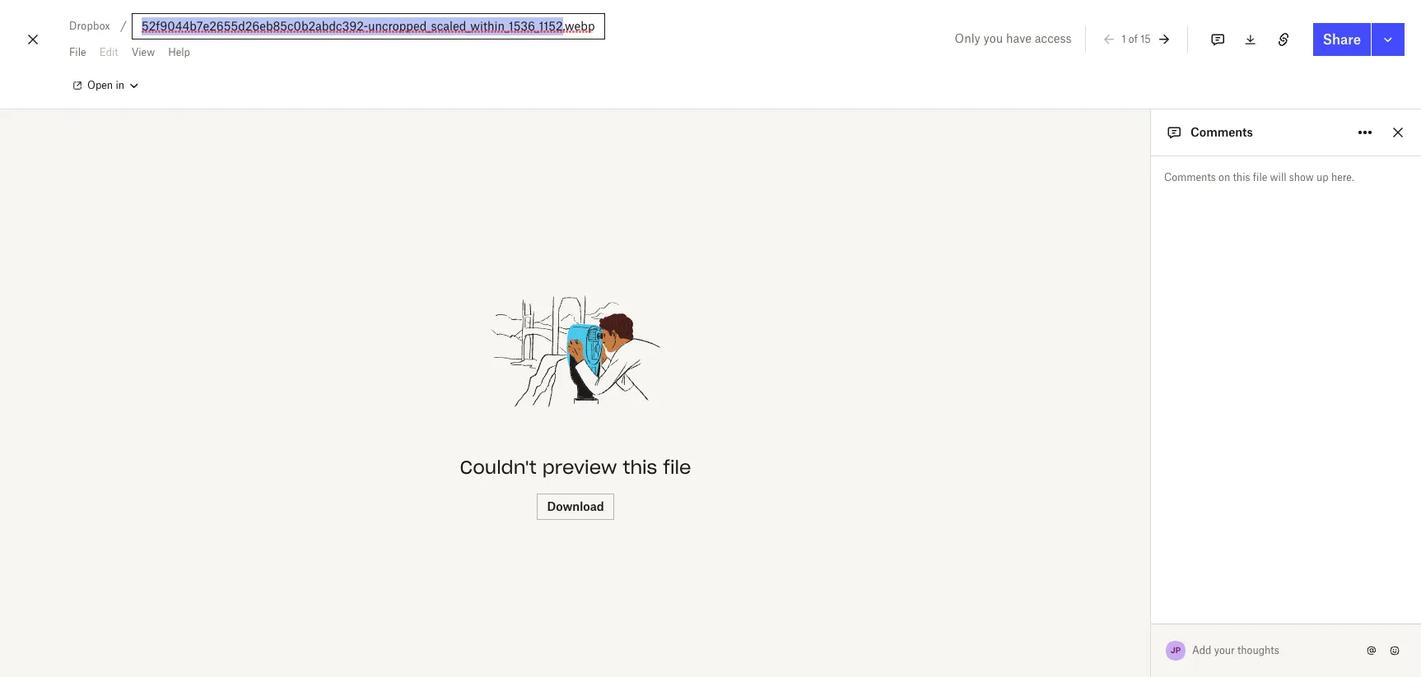 Task type: vqa. For each thing, say whether or not it's contained in the screenshot.
Create
no



Task type: locate. For each thing, give the bounding box(es) containing it.
1 horizontal spatial file
[[1253, 171, 1268, 184]]

file
[[69, 46, 86, 58]]

1 vertical spatial this
[[623, 456, 658, 479]]

microsoft_pride_21_pansexual.jpg uploaded to
[[1077, 556, 1238, 585]]

to for microsoft_pride_21_intersex.jpg
[[1149, 526, 1157, 536]]

0 vertical spatial file
[[1253, 171, 1268, 184]]

this for on
[[1233, 171, 1251, 184]]

to down microsoft_pride_21_neutrois.jpg
[[1149, 429, 1157, 439]]

1 vertical spatial comments
[[1164, 171, 1216, 184]]

uploaded inside microsoft_pride_21_pansexual.jpg uploaded to
[[1109, 575, 1147, 585]]

add
[[1192, 645, 1212, 657]]

3 to from the top
[[1149, 429, 1157, 439]]

to inside microsoft_pride_21_pride_flag.jpg uploaded to
[[1149, 478, 1157, 488]]

to inside microsoft_pride_21_intersex.jpg uploaded to
[[1149, 526, 1157, 536]]

download
[[547, 500, 604, 514]]

you
[[984, 31, 1003, 45]]

uploaded inside microsoft_pride_21_demisexual.jpg uploaded to
[[1109, 332, 1147, 342]]

download button
[[537, 494, 614, 520]]

5 uploaded from the top
[[1109, 526, 1147, 536]]

file button
[[63, 40, 93, 66]]

4 to from the top
[[1149, 478, 1157, 488]]

have
[[1006, 31, 1032, 45]]

comments left on
[[1164, 171, 1216, 184]]

to inside microsoft_pride_21_demisexual.jpg uploaded to
[[1149, 332, 1157, 342]]

microsoft_pride_21_bisexual.jpg
[[1077, 362, 1230, 374]]

comments for comments
[[1191, 125, 1253, 139]]

0 horizontal spatial this
[[623, 456, 658, 479]]

uploading 22 of 64 items 6 minutes left
[[1099, 633, 1241, 660]]

uploaded for microsoft_pride_21_pansexual.jpg
[[1109, 575, 1147, 585]]

2 uploaded from the top
[[1109, 380, 1147, 390]]

preview
[[543, 456, 617, 479]]

0 vertical spatial of
[[1129, 33, 1138, 45]]

64
[[1192, 633, 1207, 647]]

6
[[1099, 648, 1106, 660]]

jp
[[1171, 646, 1181, 656]]

0 vertical spatial comments
[[1191, 125, 1253, 139]]

this right on
[[1233, 171, 1251, 184]]

view
[[132, 46, 155, 58]]

microsoft_pride_21_demisexual.jpg uploaded to
[[1077, 313, 1246, 342]]

uploaded inside microsoft_pride_21_pride_flag.jpg uploaded to
[[1109, 478, 1147, 488]]

microsoft_pride_21_pride_flag.jpg uploaded to
[[1077, 459, 1239, 488]]

6 uploaded from the top
[[1109, 575, 1147, 585]]

copy link button
[[1313, 609, 1375, 629]]

share button
[[1313, 23, 1371, 56]]

this
[[1233, 171, 1251, 184], [623, 456, 658, 479]]

copy link
[[1321, 613, 1366, 625]]

5 to from the top
[[1149, 526, 1157, 536]]

1 vertical spatial file
[[663, 456, 691, 479]]

1 vertical spatial of
[[1178, 633, 1189, 647]]

this right preview
[[623, 456, 658, 479]]

view button
[[125, 40, 162, 66]]

add your thoughts image
[[1193, 642, 1349, 660]]

uploaded inside microsoft_pride_21_bisexual.jpg uploaded to
[[1109, 380, 1147, 390]]

microsoft_pride_21_bisexual.jpg uploaded to
[[1077, 362, 1230, 390]]

file
[[1253, 171, 1268, 184], [663, 456, 691, 479]]

0 horizontal spatial file
[[663, 456, 691, 479]]

uploaded down microsoft_pride_21_demisexual.jpg
[[1109, 332, 1147, 342]]

this for preview
[[623, 456, 658, 479]]

uploaded down microsoft_pride_21_pride_flag.jpg
[[1109, 478, 1147, 488]]

of right 22
[[1178, 633, 1189, 647]]

uploaded for microsoft_pride_21_pride_flag.jpg
[[1109, 478, 1147, 488]]

uploaded down the microsoft_pride_21_bisexual.jpg
[[1109, 380, 1147, 390]]

2 to from the top
[[1149, 380, 1157, 390]]

to down the microsoft_pride_21_bisexual.jpg
[[1149, 380, 1157, 390]]

1 of 15
[[1122, 33, 1151, 45]]

4 uploaded from the top
[[1109, 478, 1147, 488]]

22
[[1160, 633, 1175, 647]]

microsoft_pride_21_pansexual.jpg
[[1077, 556, 1238, 568]]

to down microsoft_pride_21_pansexual.jpg
[[1149, 575, 1157, 585]]

3 uploaded from the top
[[1109, 429, 1147, 439]]

uploading
[[1099, 633, 1158, 647]]

6 to from the top
[[1149, 575, 1157, 585]]

couldn't
[[460, 456, 537, 479]]

0 vertical spatial this
[[1233, 171, 1251, 184]]

uploaded inside microsoft_pride_21_intersex.jpg uploaded to
[[1109, 526, 1147, 536]]

uploaded down microsoft_pride_21_pansexual.jpg
[[1109, 575, 1147, 585]]

file for on
[[1253, 171, 1268, 184]]

1 horizontal spatial of
[[1178, 633, 1189, 647]]

uploaded for microsoft_pride_21_neutrois.jpg
[[1109, 429, 1147, 439]]

to for microsoft_pride_21_demisexual.jpg
[[1149, 332, 1157, 342]]

to
[[1149, 332, 1157, 342], [1149, 380, 1157, 390], [1149, 429, 1157, 439], [1149, 478, 1157, 488], [1149, 526, 1157, 536], [1149, 575, 1157, 585]]

uploaded
[[1109, 332, 1147, 342], [1109, 380, 1147, 390], [1109, 429, 1147, 439], [1109, 478, 1147, 488], [1109, 526, 1147, 536], [1109, 575, 1147, 585]]

to inside microsoft_pride_21_bisexual.jpg uploaded to
[[1149, 380, 1157, 390]]

uploaded inside microsoft_pride_21_neutrois.jpg uploaded to
[[1109, 429, 1147, 439]]

1 to from the top
[[1149, 332, 1157, 342]]

comments on this file will show up here.
[[1164, 171, 1355, 184]]

uploaded down microsoft_pride_21_neutrois.jpg
[[1109, 429, 1147, 439]]

to down microsoft_pride_21_demisexual.jpg
[[1149, 332, 1157, 342]]

to for microsoft_pride_21_pansexual.jpg
[[1149, 575, 1157, 585]]

filename text field
[[142, 17, 595, 35]]

to for microsoft_pride_21_neutrois.jpg
[[1149, 429, 1157, 439]]

link
[[1349, 613, 1366, 625]]

to inside microsoft_pride_21_pansexual.jpg uploaded to
[[1149, 575, 1157, 585]]

of
[[1129, 33, 1138, 45], [1178, 633, 1189, 647]]

of right '1'
[[1129, 33, 1138, 45]]

1 horizontal spatial this
[[1233, 171, 1251, 184]]

1
[[1122, 33, 1126, 45]]

microsoft_pride_21_neutrois.jpg uploaded to
[[1077, 410, 1231, 439]]

to for microsoft_pride_21_pride_flag.jpg
[[1149, 478, 1157, 488]]

uploaded down microsoft_pride_21_intersex.jpg
[[1109, 526, 1147, 536]]

comments
[[1191, 125, 1253, 139], [1164, 171, 1216, 184]]

to down microsoft_pride_21_intersex.jpg
[[1149, 526, 1157, 536]]

1 uploaded from the top
[[1109, 332, 1147, 342]]

your
[[1214, 645, 1235, 657]]

to inside microsoft_pride_21_neutrois.jpg uploaded to
[[1149, 429, 1157, 439]]

close right sidebar image
[[1389, 123, 1408, 142]]

help
[[168, 46, 190, 58]]

open in button
[[63, 72, 147, 99]]

to down microsoft_pride_21_pride_flag.jpg
[[1149, 478, 1157, 488]]

comments up on
[[1191, 125, 1253, 139]]

uploading 22 of 64 items alert
[[1037, 258, 1401, 678]]



Task type: describe. For each thing, give the bounding box(es) containing it.
file for preview
[[663, 456, 691, 479]]

on
[[1219, 171, 1231, 184]]

15
[[1141, 33, 1151, 45]]

in
[[116, 79, 124, 91]]

up
[[1317, 171, 1329, 184]]

help button
[[162, 40, 197, 66]]

access
[[1035, 31, 1072, 45]]

comments for comments on this file will show up here.
[[1164, 171, 1216, 184]]

copy
[[1321, 613, 1346, 625]]

only you have access
[[955, 31, 1072, 45]]

uploaded for microsoft_pride_21_demisexual.jpg
[[1109, 332, 1147, 342]]

0 horizontal spatial of
[[1129, 33, 1138, 45]]

microsoft_pride_21_demisexual.jpg
[[1077, 313, 1246, 325]]

share
[[1323, 31, 1361, 48]]

will
[[1270, 171, 1287, 184]]

close image
[[23, 26, 43, 53]]

dropbox
[[69, 20, 110, 32]]

left
[[1149, 648, 1165, 660]]

microsoft_pride_21_intersex.jpg
[[1077, 507, 1229, 520]]

couldn't preview this file
[[460, 456, 691, 479]]

to for microsoft_pride_21_bisexual.jpg
[[1149, 380, 1157, 390]]

open
[[87, 79, 113, 91]]

here.
[[1332, 171, 1355, 184]]

Add your thoughts text field
[[1193, 638, 1362, 665]]

only
[[955, 31, 981, 45]]

microsoft_pride_21_neutrois.jpg
[[1077, 410, 1231, 422]]

minutes
[[1108, 648, 1147, 660]]

dropbox button
[[63, 16, 117, 36]]

add your thoughts
[[1192, 645, 1280, 657]]

microsoft_pride_21_intersex.jpg uploaded to
[[1077, 507, 1229, 536]]

/
[[120, 19, 127, 33]]

microsoft_pride_21_pride_flag.jpg
[[1077, 459, 1239, 471]]

items
[[1210, 633, 1241, 647]]

show
[[1290, 171, 1314, 184]]

microsoft_pride_21_lesbian.jpg
[[1077, 604, 1227, 617]]

of inside uploading 22 of 64 items 6 minutes left
[[1178, 633, 1189, 647]]

open in
[[87, 79, 124, 91]]

uploaded for microsoft_pride_21_bisexual.jpg
[[1109, 380, 1147, 390]]

thoughts
[[1238, 645, 1280, 657]]

uploaded for microsoft_pride_21_intersex.jpg
[[1109, 526, 1147, 536]]



